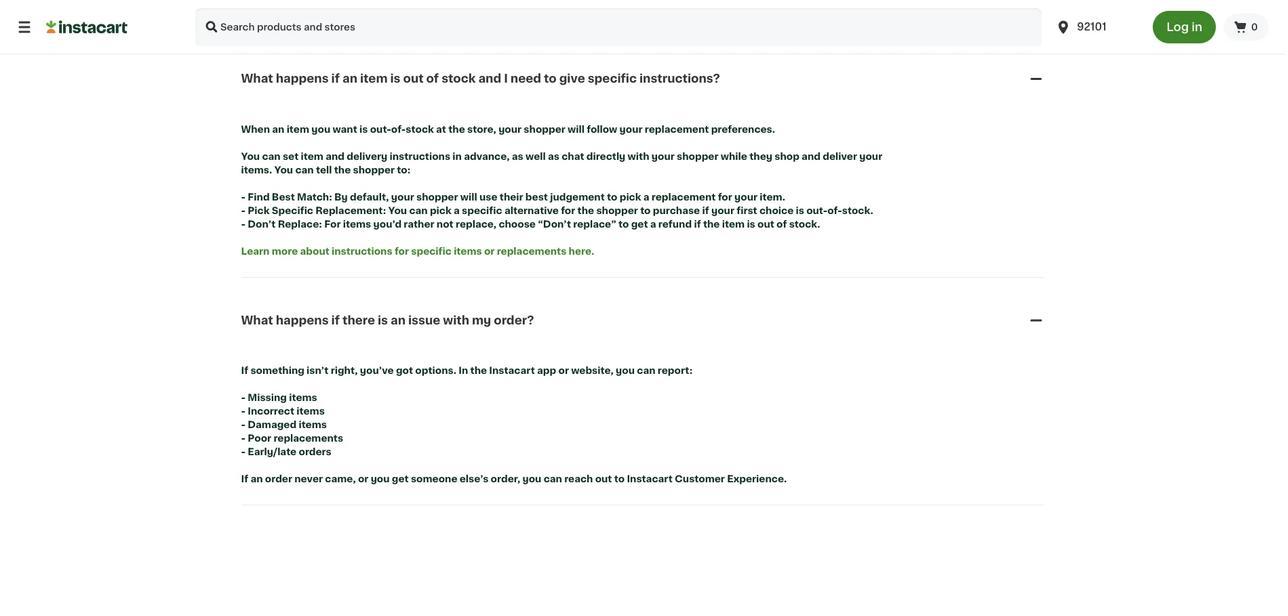 Task type: describe. For each thing, give the bounding box(es) containing it.
92101 button
[[1047, 8, 1145, 46]]

0 vertical spatial pick
[[620, 193, 641, 202]]

0 vertical spatial stock.
[[842, 206, 873, 216]]

there
[[342, 315, 375, 327]]

more for learn more about instructions for specific items or replacements here.
[[272, 247, 298, 257]]

of inside what happens if an item is out of stock and i need to give specific instructions? dropdown button
[[426, 73, 439, 85]]

give
[[559, 73, 585, 85]]

about for instacart
[[300, 5, 329, 15]]

0
[[1251, 22, 1258, 32]]

more for learn more about instacart pricing here.
[[272, 5, 298, 15]]

alternative
[[505, 206, 559, 216]]

2 as from the left
[[548, 152, 559, 162]]

1 vertical spatial instructions
[[332, 247, 392, 257]]

you right order,
[[523, 475, 542, 485]]

and inside dropdown button
[[478, 73, 501, 85]]

1 as from the left
[[512, 152, 523, 162]]

to up the replace"
[[607, 193, 617, 202]]

stock for of-
[[406, 125, 434, 134]]

for
[[324, 220, 341, 229]]

items.
[[241, 166, 272, 175]]

if inside dropdown button
[[331, 315, 340, 327]]

log
[[1167, 21, 1189, 33]]

92101 button
[[1055, 8, 1137, 46]]

something
[[251, 367, 304, 376]]

2 - from the top
[[241, 206, 246, 216]]

app
[[537, 367, 556, 376]]

issue
[[408, 315, 440, 327]]

0 vertical spatial here.
[[417, 5, 443, 15]]

options.
[[415, 367, 456, 376]]

about for instructions
[[300, 247, 329, 257]]

1 horizontal spatial replacements
[[497, 247, 567, 257]]

specific
[[272, 206, 313, 216]]

set
[[283, 152, 299, 162]]

your right deliver
[[859, 152, 883, 162]]

if for if something isn't right, you've got options. in the instacart app or website, you can report:
[[241, 367, 248, 376]]

- missing items - incorrect items - damaged items - poor replacements - early/late orders
[[241, 394, 343, 458]]

log in button
[[1153, 11, 1216, 43]]

7 - from the top
[[241, 435, 246, 444]]

to right reach
[[614, 475, 625, 485]]

shop
[[775, 152, 800, 162]]

order?
[[494, 315, 534, 327]]

0 horizontal spatial get
[[392, 475, 409, 485]]

orders
[[299, 448, 332, 458]]

out- inside - find best match: by default, your shopper will use their best judgement to pick a replacement for your item. - pick specific replacement: you can pick a specific alternative for the shopper to purchase if your first choice is out-of-stock. - don't replace: for items you'd rather not replace, choose "don't replace" to get a refund if the item is out of stock.
[[807, 206, 828, 216]]

pricing
[[380, 5, 415, 15]]

learn more about instructions for specific items or replacements here. link
[[241, 247, 594, 257]]

at
[[436, 125, 446, 134]]

2 vertical spatial a
[[650, 220, 656, 229]]

when
[[241, 125, 270, 134]]

came,
[[325, 475, 356, 485]]

items inside - find best match: by default, your shopper will use their best judgement to pick a replacement for your item. - pick specific replacement: you can pick a specific alternative for the shopper to purchase if your first choice is out-of-stock. - don't replace: for items you'd rather not replace, choose "don't replace" to get a refund if the item is out of stock.
[[343, 220, 371, 229]]

tell
[[316, 166, 332, 175]]

you can set item and delivery instructions in advance, as well as chat directly with your shopper while they shop and deliver your items. you can tell the shopper to:
[[241, 152, 885, 175]]

not
[[437, 220, 454, 229]]

you left want
[[312, 125, 330, 134]]

shopper down delivery
[[353, 166, 395, 175]]

"don't
[[538, 220, 571, 229]]

if right refund
[[694, 220, 701, 229]]

5 - from the top
[[241, 407, 246, 417]]

replacements inside the - missing items - incorrect items - damaged items - poor replacements - early/late orders
[[274, 435, 343, 444]]

choose
[[499, 220, 536, 229]]

what happens if an item is out of stock and i need to give specific instructions?
[[241, 73, 720, 85]]

shopper up the not
[[416, 193, 458, 202]]

if right purchase
[[702, 206, 709, 216]]

the down judgement
[[578, 206, 594, 216]]

replace,
[[456, 220, 497, 229]]

my
[[472, 315, 491, 327]]

with inside dropdown button
[[443, 315, 469, 327]]

can left reach
[[544, 475, 562, 485]]

customer
[[675, 475, 725, 485]]

2 vertical spatial or
[[358, 475, 369, 485]]

an left order
[[251, 475, 263, 485]]

0 horizontal spatial for
[[395, 247, 409, 257]]

an inside dropdown button
[[391, 315, 406, 327]]

while
[[721, 152, 747, 162]]

92101
[[1077, 22, 1107, 32]]

i
[[504, 73, 508, 85]]

0 horizontal spatial specific
[[411, 247, 452, 257]]

replacement:
[[316, 206, 386, 216]]

best
[[526, 193, 548, 202]]

0 horizontal spatial and
[[326, 152, 345, 162]]

of inside - find best match: by default, your shopper will use their best judgement to pick a replacement for your item. - pick specific replacement: you can pick a specific alternative for the shopper to purchase if your first choice is out-of-stock. - don't replace: for items you'd rather not replace, choose "don't replace" to get a refund if the item is out of stock.
[[777, 220, 787, 229]]

8 - from the top
[[241, 448, 246, 458]]

to:
[[397, 166, 411, 175]]

1 vertical spatial stock.
[[789, 220, 820, 229]]

0 button
[[1224, 14, 1269, 41]]

damaged
[[248, 421, 296, 431]]

1 vertical spatial instacart
[[489, 367, 535, 376]]

0 horizontal spatial pick
[[430, 206, 452, 216]]

with inside you can set item and delivery instructions in advance, as well as chat directly with your shopper while they shop and deliver your items. you can tell the shopper to:
[[628, 152, 649, 162]]

report:
[[658, 367, 693, 376]]

default,
[[350, 193, 389, 202]]

you've
[[360, 367, 394, 376]]

refund
[[658, 220, 692, 229]]

instructions inside you can set item and delivery instructions in advance, as well as chat directly with your shopper while they shop and deliver your items. you can tell the shopper to:
[[390, 152, 450, 162]]

by
[[334, 193, 348, 202]]

can inside - find best match: by default, your shopper will use their best judgement to pick a replacement for your item. - pick specific replacement: you can pick a specific alternative for the shopper to purchase if your first choice is out-of-stock. - don't replace: for items you'd rather not replace, choose "don't replace" to get a refund if the item is out of stock.
[[409, 206, 428, 216]]

item inside - find best match: by default, your shopper will use their best judgement to pick a replacement for your item. - pick specific replacement: you can pick a specific alternative for the shopper to purchase if your first choice is out-of-stock. - don't replace: for items you'd rather not replace, choose "don't replace" to get a refund if the item is out of stock.
[[722, 220, 745, 229]]

in inside you can set item and delivery instructions in advance, as well as chat directly with your shopper while they shop and deliver your items. you can tell the shopper to:
[[453, 152, 462, 162]]

your left first
[[711, 206, 735, 216]]

choice
[[760, 206, 794, 216]]

chat
[[562, 152, 584, 162]]

delivery
[[347, 152, 387, 162]]

2 horizontal spatial for
[[718, 193, 732, 202]]

what happens if there is an issue with my order?
[[241, 315, 534, 327]]

deliver
[[823, 152, 857, 162]]

item inside dropdown button
[[360, 73, 388, 85]]

items down replace,
[[454, 247, 482, 257]]

0 vertical spatial out-
[[370, 125, 391, 134]]

don't
[[248, 220, 276, 229]]

learn for learn more about instacart pricing here.
[[241, 5, 270, 15]]

order
[[265, 475, 292, 485]]

instacart logo image
[[46, 19, 128, 35]]

judgement
[[550, 193, 605, 202]]

is inside dropdown button
[[390, 73, 400, 85]]

specific inside dropdown button
[[588, 73, 637, 85]]

what happens if an item is out of stock and i need to give specific instructions? button
[[241, 55, 1044, 103]]

rather
[[404, 220, 434, 229]]

want
[[333, 125, 357, 134]]

to inside dropdown button
[[544, 73, 557, 85]]

advance,
[[464, 152, 510, 162]]

if an order never came, or you get someone else's order, you can reach out to instacart customer experience.
[[241, 475, 787, 485]]

experience.
[[727, 475, 787, 485]]

item inside you can set item and delivery instructions in advance, as well as chat directly with your shopper while they shop and deliver your items. you can tell the shopper to:
[[301, 152, 323, 162]]

0 horizontal spatial a
[[454, 206, 460, 216]]

happens for an
[[276, 73, 329, 85]]

learn more about instacart pricing here. link
[[241, 5, 443, 15]]

to right the replace"
[[619, 220, 629, 229]]

never
[[295, 475, 323, 485]]

if something isn't right, you've got options. in the instacart app or website, you can report:
[[241, 367, 693, 376]]

4 - from the top
[[241, 394, 246, 403]]

the right in
[[470, 367, 487, 376]]

out inside what happens if an item is out of stock and i need to give specific instructions? dropdown button
[[403, 73, 424, 85]]

the right refund
[[703, 220, 720, 229]]

you for find
[[388, 206, 407, 216]]

2 horizontal spatial and
[[802, 152, 821, 162]]

instructions?
[[640, 73, 720, 85]]

can down set
[[295, 166, 314, 175]]

got
[[396, 367, 413, 376]]

item.
[[760, 193, 785, 202]]



Task type: vqa. For each thing, say whether or not it's contained in the screenshot.
Liquor LINK
no



Task type: locate. For each thing, give the bounding box(es) containing it.
what inside dropdown button
[[241, 315, 273, 327]]

for down you'd
[[395, 247, 409, 257]]

1 horizontal spatial out
[[595, 475, 612, 485]]

0 vertical spatial stock
[[442, 73, 476, 85]]

happens inside dropdown button
[[276, 73, 329, 85]]

replace:
[[278, 220, 322, 229]]

1 vertical spatial in
[[453, 152, 462, 162]]

replacement down instructions?
[[645, 125, 709, 134]]

you up items.
[[241, 152, 260, 162]]

early/late
[[248, 448, 297, 458]]

0 vertical spatial happens
[[276, 73, 329, 85]]

what inside dropdown button
[[241, 73, 273, 85]]

- left poor
[[241, 435, 246, 444]]

0 vertical spatial what
[[241, 73, 273, 85]]

for down the while
[[718, 193, 732, 202]]

get left refund
[[631, 220, 648, 229]]

0 vertical spatial of-
[[391, 125, 406, 134]]

of- down deliver
[[828, 206, 842, 216]]

learn for learn more about instructions for specific items or replacements here.
[[241, 247, 270, 257]]

1 horizontal spatial get
[[631, 220, 648, 229]]

1 horizontal spatial as
[[548, 152, 559, 162]]

1 more from the top
[[272, 5, 298, 15]]

of-
[[391, 125, 406, 134], [828, 206, 842, 216]]

1 vertical spatial happens
[[276, 315, 329, 327]]

2 vertical spatial out
[[595, 475, 612, 485]]

if left something
[[241, 367, 248, 376]]

if for if an order never came, or you get someone else's order, you can reach out to instacart customer experience.
[[241, 475, 248, 485]]

0 vertical spatial instructions
[[390, 152, 450, 162]]

learn more about instructions for specific items or replacements here.
[[241, 247, 594, 257]]

you down set
[[274, 166, 293, 175]]

if
[[241, 367, 248, 376], [241, 475, 248, 485]]

incorrect
[[248, 407, 294, 417]]

1 - from the top
[[241, 193, 246, 202]]

when an item you want is out-of-stock at the store, your shopper will follow your replacement preferences.
[[241, 125, 775, 134]]

1 horizontal spatial of-
[[828, 206, 842, 216]]

your right follow
[[620, 125, 643, 134]]

specific inside - find best match: by default, your shopper will use their best judgement to pick a replacement for your item. - pick specific replacement: you can pick a specific alternative for the shopper to purchase if your first choice is out-of-stock. - don't replace: for items you'd rather not replace, choose "don't replace" to get a refund if the item is out of stock.
[[462, 206, 502, 216]]

log in
[[1167, 21, 1203, 33]]

2 more from the top
[[272, 247, 298, 257]]

poor
[[248, 435, 271, 444]]

shopper up well
[[524, 125, 566, 134]]

store,
[[467, 125, 496, 134]]

of down choice
[[777, 220, 787, 229]]

1 if from the top
[[241, 367, 248, 376]]

happens
[[276, 73, 329, 85], [276, 315, 329, 327]]

0 horizontal spatial of-
[[391, 125, 406, 134]]

2 horizontal spatial or
[[559, 367, 569, 376]]

in
[[459, 367, 468, 376]]

will inside - find best match: by default, your shopper will use their best judgement to pick a replacement for your item. - pick specific replacement: you can pick a specific alternative for the shopper to purchase if your first choice is out-of-stock. - don't replace: for items you'd rather not replace, choose "don't replace" to get a refund if the item is out of stock.
[[460, 193, 477, 202]]

find
[[248, 193, 270, 202]]

your up first
[[735, 193, 758, 202]]

1 horizontal spatial a
[[644, 193, 649, 202]]

stock left at
[[406, 125, 434, 134]]

out-
[[370, 125, 391, 134], [807, 206, 828, 216]]

need
[[511, 73, 541, 85]]

items
[[343, 220, 371, 229], [454, 247, 482, 257], [289, 394, 317, 403], [297, 407, 325, 417], [299, 421, 327, 431]]

if inside dropdown button
[[331, 73, 340, 85]]

here. down the replace"
[[569, 247, 594, 257]]

with right directly
[[628, 152, 649, 162]]

shopper
[[524, 125, 566, 134], [677, 152, 719, 162], [353, 166, 395, 175], [416, 193, 458, 202], [596, 206, 638, 216]]

to left purchase
[[640, 206, 651, 216]]

for down judgement
[[561, 206, 575, 216]]

2 horizontal spatial out
[[758, 220, 774, 229]]

1 vertical spatial pick
[[430, 206, 452, 216]]

right,
[[331, 367, 358, 376]]

you'd
[[373, 220, 402, 229]]

0 vertical spatial in
[[1192, 21, 1203, 33]]

and right shop
[[802, 152, 821, 162]]

your down to:
[[391, 193, 414, 202]]

2 if from the top
[[241, 475, 248, 485]]

missing
[[248, 394, 287, 403]]

1 horizontal spatial will
[[568, 125, 585, 134]]

1 vertical spatial out
[[758, 220, 774, 229]]

1 vertical spatial stock
[[406, 125, 434, 134]]

order,
[[491, 475, 520, 485]]

can left set
[[262, 152, 281, 162]]

0 vertical spatial or
[[484, 247, 495, 257]]

1 vertical spatial replacement
[[652, 193, 716, 202]]

3 - from the top
[[241, 220, 246, 229]]

1 vertical spatial get
[[392, 475, 409, 485]]

None search field
[[195, 8, 1042, 46]]

purchase
[[653, 206, 700, 216]]

with left my
[[443, 315, 469, 327]]

to left give
[[544, 73, 557, 85]]

1 vertical spatial of
[[777, 220, 787, 229]]

- left damaged
[[241, 421, 246, 431]]

2 vertical spatial for
[[395, 247, 409, 257]]

stock for of
[[442, 73, 476, 85]]

1 horizontal spatial of
[[777, 220, 787, 229]]

-
[[241, 193, 246, 202], [241, 206, 246, 216], [241, 220, 246, 229], [241, 394, 246, 403], [241, 407, 246, 417], [241, 421, 246, 431], [241, 435, 246, 444], [241, 448, 246, 458]]

is inside dropdown button
[[378, 315, 388, 327]]

2 about from the top
[[300, 247, 329, 257]]

1 vertical spatial what
[[241, 315, 273, 327]]

shopper up the replace"
[[596, 206, 638, 216]]

here.
[[417, 5, 443, 15], [569, 247, 594, 257]]

a
[[644, 193, 649, 202], [454, 206, 460, 216], [650, 220, 656, 229]]

more
[[272, 5, 298, 15], [272, 247, 298, 257]]

instacart left app
[[489, 367, 535, 376]]

Search field
[[195, 8, 1042, 46]]

in right log
[[1192, 21, 1203, 33]]

or
[[484, 247, 495, 257], [559, 367, 569, 376], [358, 475, 369, 485]]

can up rather
[[409, 206, 428, 216]]

pick
[[248, 206, 270, 216]]

happens inside dropdown button
[[276, 315, 329, 327]]

preferences.
[[711, 125, 775, 134]]

you
[[312, 125, 330, 134], [616, 367, 635, 376], [371, 475, 390, 485], [523, 475, 542, 485]]

replacements up orders
[[274, 435, 343, 444]]

replace"
[[573, 220, 616, 229]]

the right tell
[[334, 166, 351, 175]]

someone
[[411, 475, 457, 485]]

will left follow
[[568, 125, 585, 134]]

items down isn't
[[289, 394, 317, 403]]

out- up delivery
[[370, 125, 391, 134]]

2 vertical spatial instacart
[[627, 475, 673, 485]]

specific
[[588, 73, 637, 85], [462, 206, 502, 216], [411, 247, 452, 257]]

stock. down deliver
[[842, 206, 873, 216]]

of up at
[[426, 73, 439, 85]]

instacart left pricing
[[332, 5, 377, 15]]

in inside button
[[1192, 21, 1203, 33]]

shopper left the while
[[677, 152, 719, 162]]

0 horizontal spatial in
[[453, 152, 462, 162]]

1 horizontal spatial in
[[1192, 21, 1203, 33]]

0 vertical spatial with
[[628, 152, 649, 162]]

replacement
[[645, 125, 709, 134], [652, 193, 716, 202]]

items up orders
[[299, 421, 327, 431]]

items down replacement:
[[343, 220, 371, 229]]

stock. down choice
[[789, 220, 820, 229]]

if left there
[[331, 315, 340, 327]]

if left order
[[241, 475, 248, 485]]

you
[[241, 152, 260, 162], [274, 166, 293, 175], [388, 206, 407, 216]]

you inside - find best match: by default, your shopper will use their best judgement to pick a replacement for your item. - pick specific replacement: you can pick a specific alternative for the shopper to purchase if your first choice is out-of-stock. - don't replace: for items you'd rather not replace, choose "don't replace" to get a refund if the item is out of stock.
[[388, 206, 407, 216]]

first
[[737, 206, 757, 216]]

get left someone on the left bottom of page
[[392, 475, 409, 485]]

0 horizontal spatial here.
[[417, 5, 443, 15]]

1 vertical spatial here.
[[569, 247, 594, 257]]

they
[[750, 152, 772, 162]]

1 vertical spatial out-
[[807, 206, 828, 216]]

2 learn from the top
[[241, 247, 270, 257]]

1 horizontal spatial here.
[[569, 247, 594, 257]]

1 vertical spatial of-
[[828, 206, 842, 216]]

you right website, at the bottom left
[[616, 367, 635, 376]]

best
[[272, 193, 295, 202]]

match:
[[297, 193, 332, 202]]

items right incorrect
[[297, 407, 325, 417]]

learn more about instacart pricing here.
[[241, 5, 443, 15]]

out inside - find best match: by default, your shopper will use their best judgement to pick a replacement for your item. - pick specific replacement: you can pick a specific alternative for the shopper to purchase if your first choice is out-of-stock. - don't replace: for items you'd rather not replace, choose "don't replace" to get a refund if the item is out of stock.
[[758, 220, 774, 229]]

1 vertical spatial about
[[300, 247, 329, 257]]

as left well
[[512, 152, 523, 162]]

will left use
[[460, 193, 477, 202]]

- find best match: by default, your shopper will use their best judgement to pick a replacement for your item. - pick specific replacement: you can pick a specific alternative for the shopper to purchase if your first choice is out-of-stock. - don't replace: for items you'd rather not replace, choose "don't replace" to get a refund if the item is out of stock.
[[241, 193, 873, 229]]

replacements
[[497, 247, 567, 257], [274, 435, 343, 444]]

learn
[[241, 5, 270, 15], [241, 247, 270, 257]]

0 vertical spatial of
[[426, 73, 439, 85]]

stock inside what happens if an item is out of stock and i need to give specific instructions? dropdown button
[[442, 73, 476, 85]]

0 vertical spatial replacement
[[645, 125, 709, 134]]

the inside you can set item and delivery instructions in advance, as well as chat directly with your shopper while they shop and deliver your items. you can tell the shopper to:
[[334, 166, 351, 175]]

2 horizontal spatial you
[[388, 206, 407, 216]]

1 about from the top
[[300, 5, 329, 15]]

pick up the not
[[430, 206, 452, 216]]

1 what from the top
[[241, 73, 273, 85]]

1 horizontal spatial and
[[478, 73, 501, 85]]

1 vertical spatial or
[[559, 367, 569, 376]]

the right at
[[448, 125, 465, 134]]

0 vertical spatial for
[[718, 193, 732, 202]]

is
[[390, 73, 400, 85], [360, 125, 368, 134], [796, 206, 804, 216], [747, 220, 755, 229], [378, 315, 388, 327]]

1 vertical spatial will
[[460, 193, 477, 202]]

can
[[262, 152, 281, 162], [295, 166, 314, 175], [409, 206, 428, 216], [637, 367, 656, 376], [544, 475, 562, 485]]

1 vertical spatial you
[[274, 166, 293, 175]]

to
[[544, 73, 557, 85], [607, 193, 617, 202], [640, 206, 651, 216], [619, 220, 629, 229], [614, 475, 625, 485]]

- left the pick
[[241, 206, 246, 216]]

0 vertical spatial a
[[644, 193, 649, 202]]

what up something
[[241, 315, 273, 327]]

2 happens from the top
[[276, 315, 329, 327]]

instacart left customer
[[627, 475, 673, 485]]

2 horizontal spatial instacart
[[627, 475, 673, 485]]

of- inside - find best match: by default, your shopper will use their best judgement to pick a replacement for your item. - pick specific replacement: you can pick a specific alternative for the shopper to purchase if your first choice is out-of-stock. - don't replace: for items you'd rather not replace, choose "don't replace" to get a refund if the item is out of stock.
[[828, 206, 842, 216]]

if up want
[[331, 73, 340, 85]]

well
[[526, 152, 546, 162]]

or right came,
[[358, 475, 369, 485]]

an inside dropdown button
[[342, 73, 357, 85]]

specific right give
[[588, 73, 637, 85]]

instructions up to:
[[390, 152, 450, 162]]

1 horizontal spatial with
[[628, 152, 649, 162]]

an right when
[[272, 125, 284, 134]]

2 what from the top
[[241, 315, 273, 327]]

instructions down you'd
[[332, 247, 392, 257]]

- left don't
[[241, 220, 246, 229]]

1 happens from the top
[[276, 73, 329, 85]]

or right app
[[559, 367, 569, 376]]

0 vertical spatial learn
[[241, 5, 270, 15]]

their
[[500, 193, 523, 202]]

replacements down choose
[[497, 247, 567, 257]]

specific up replace,
[[462, 206, 502, 216]]

reach
[[564, 475, 593, 485]]

your up purchase
[[652, 152, 675, 162]]

specific down rather
[[411, 247, 452, 257]]

1 horizontal spatial or
[[484, 247, 495, 257]]

website,
[[571, 367, 614, 376]]

0 vertical spatial get
[[631, 220, 648, 229]]

what for what happens if there is an issue with my order?
[[241, 315, 273, 327]]

can left report:
[[637, 367, 656, 376]]

an up want
[[342, 73, 357, 85]]

and up tell
[[326, 152, 345, 162]]

1 vertical spatial more
[[272, 247, 298, 257]]

6 - from the top
[[241, 421, 246, 431]]

stock left i
[[442, 73, 476, 85]]

2 horizontal spatial a
[[650, 220, 656, 229]]

your right store,
[[499, 125, 522, 134]]

0 horizontal spatial stock
[[406, 125, 434, 134]]

0 vertical spatial you
[[241, 152, 260, 162]]

replacement up purchase
[[652, 193, 716, 202]]

0 horizontal spatial replacements
[[274, 435, 343, 444]]

you for can
[[274, 166, 293, 175]]

0 horizontal spatial out
[[403, 73, 424, 85]]

or down replace,
[[484, 247, 495, 257]]

0 vertical spatial more
[[272, 5, 298, 15]]

- left the find
[[241, 193, 246, 202]]

1 horizontal spatial stock.
[[842, 206, 873, 216]]

1 horizontal spatial pick
[[620, 193, 641, 202]]

1 learn from the top
[[241, 5, 270, 15]]

1 horizontal spatial for
[[561, 206, 575, 216]]

in
[[1192, 21, 1203, 33], [453, 152, 462, 162]]

as right well
[[548, 152, 559, 162]]

what happens if there is an issue with my order? button
[[241, 296, 1044, 345]]

and left i
[[478, 73, 501, 85]]

you right came,
[[371, 475, 390, 485]]

0 horizontal spatial as
[[512, 152, 523, 162]]

1 vertical spatial a
[[454, 206, 460, 216]]

directly
[[587, 152, 626, 162]]

of- up to:
[[391, 125, 406, 134]]

0 horizontal spatial stock.
[[789, 220, 820, 229]]

1 horizontal spatial instacart
[[489, 367, 535, 376]]

and
[[478, 73, 501, 85], [326, 152, 345, 162], [802, 152, 821, 162]]

0 horizontal spatial with
[[443, 315, 469, 327]]

0 vertical spatial will
[[568, 125, 585, 134]]

happens for there
[[276, 315, 329, 327]]

1 vertical spatial learn
[[241, 247, 270, 257]]

1 horizontal spatial specific
[[462, 206, 502, 216]]

follow
[[587, 125, 617, 134]]

pick down directly
[[620, 193, 641, 202]]

replacement inside - find best match: by default, your shopper will use their best judgement to pick a replacement for your item. - pick specific replacement: you can pick a specific alternative for the shopper to purchase if your first choice is out-of-stock. - don't replace: for items you'd rather not replace, choose "don't replace" to get a refund if the item is out of stock.
[[652, 193, 716, 202]]

0 horizontal spatial you
[[241, 152, 260, 162]]

in left the advance,
[[453, 152, 462, 162]]

1 vertical spatial specific
[[462, 206, 502, 216]]

what for what happens if an item is out of stock and i need to give specific instructions?
[[241, 73, 273, 85]]

1 horizontal spatial stock
[[442, 73, 476, 85]]

0 vertical spatial instacart
[[332, 5, 377, 15]]

0 vertical spatial if
[[241, 367, 248, 376]]

0 horizontal spatial will
[[460, 193, 477, 202]]

1 horizontal spatial out-
[[807, 206, 828, 216]]

2 vertical spatial specific
[[411, 247, 452, 257]]

you up you'd
[[388, 206, 407, 216]]

stock.
[[842, 206, 873, 216], [789, 220, 820, 229]]

0 horizontal spatial instacart
[[332, 5, 377, 15]]

an left issue
[[391, 315, 406, 327]]

use
[[479, 193, 498, 202]]

0 vertical spatial replacements
[[497, 247, 567, 257]]

as
[[512, 152, 523, 162], [548, 152, 559, 162]]

1 vertical spatial replacements
[[274, 435, 343, 444]]

get
[[631, 220, 648, 229], [392, 475, 409, 485]]

1 horizontal spatial you
[[274, 166, 293, 175]]

get inside - find best match: by default, your shopper will use their best judgement to pick a replacement for your item. - pick specific replacement: you can pick a specific alternative for the shopper to purchase if your first choice is out-of-stock. - don't replace: for items you'd rather not replace, choose "don't replace" to get a refund if the item is out of stock.
[[631, 220, 648, 229]]

1 vertical spatial if
[[241, 475, 248, 485]]

0 horizontal spatial or
[[358, 475, 369, 485]]

0 vertical spatial about
[[300, 5, 329, 15]]

out
[[403, 73, 424, 85], [758, 220, 774, 229], [595, 475, 612, 485]]

with
[[628, 152, 649, 162], [443, 315, 469, 327]]

- left early/late
[[241, 448, 246, 458]]

- left missing
[[241, 394, 246, 403]]

of
[[426, 73, 439, 85], [777, 220, 787, 229]]

1 vertical spatial for
[[561, 206, 575, 216]]

here. right pricing
[[417, 5, 443, 15]]



